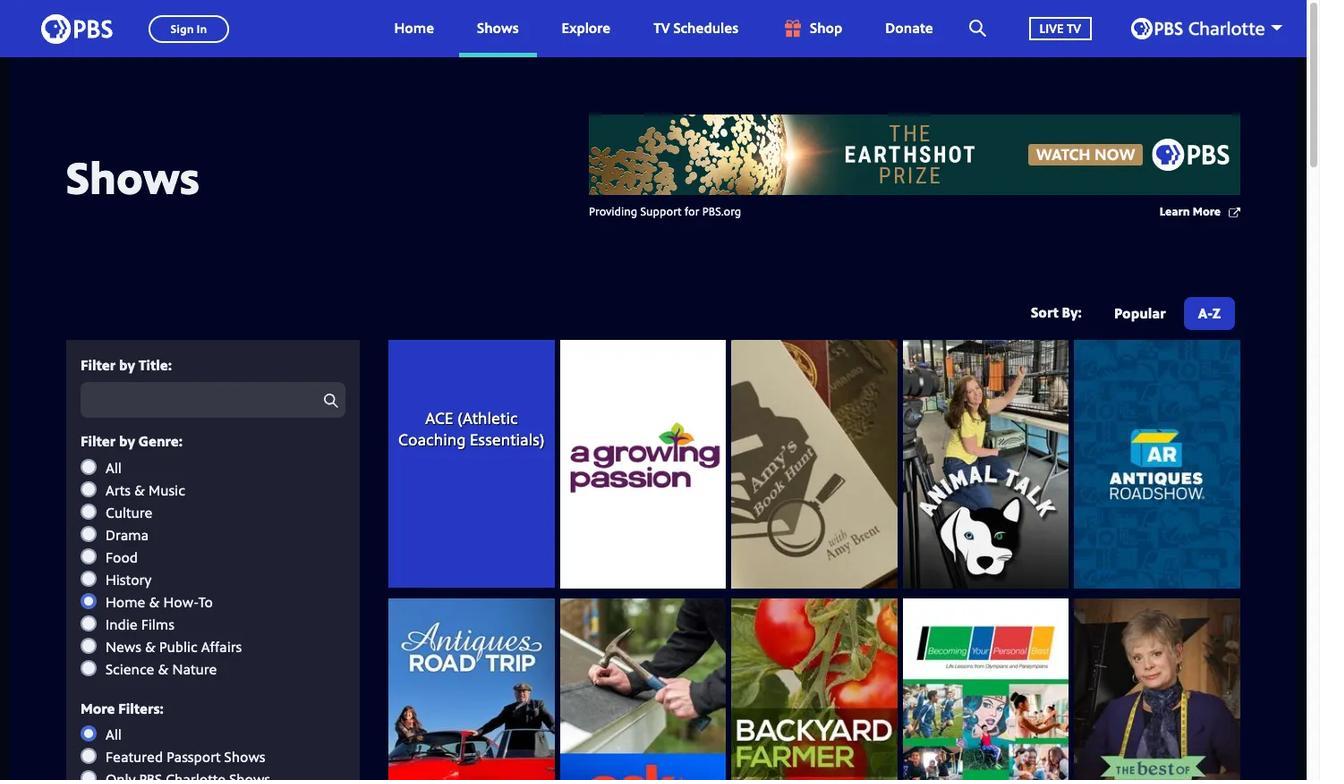 Task type: locate. For each thing, give the bounding box(es) containing it.
more
[[1193, 203, 1221, 219], [81, 699, 115, 718]]

filter inside filter by genre: all arts & music culture drama food history home & how-to indie films news & public affairs science & nature
[[81, 432, 116, 451]]

1 vertical spatial filter
[[81, 432, 116, 451]]

1 vertical spatial more
[[81, 699, 115, 718]]

1 vertical spatial all
[[106, 725, 122, 745]]

all featured passport shows
[[106, 725, 265, 767]]

more filters:
[[81, 699, 164, 718]]

advertisement region
[[589, 115, 1240, 195]]

filter up arts
[[81, 432, 116, 451]]

0 vertical spatial by
[[119, 355, 135, 375]]

the best of sewing with nancy image
[[1074, 599, 1240, 780]]

ask this old house image
[[560, 599, 726, 780]]

1 vertical spatial shows
[[66, 146, 200, 207]]

popular
[[1114, 303, 1166, 323]]

2 by from the top
[[119, 432, 135, 451]]

tv
[[653, 18, 670, 38], [1067, 19, 1081, 36]]

culture
[[106, 503, 153, 522]]

schedules
[[673, 18, 738, 38]]

antiques road trip image
[[388, 599, 555, 780]]

explore link
[[544, 0, 628, 57]]

sort
[[1031, 302, 1058, 322]]

0 vertical spatial home
[[394, 18, 434, 38]]

tv schedules
[[653, 18, 738, 38]]

tv right live
[[1067, 19, 1081, 36]]

featured
[[106, 747, 163, 767]]

all down more filters:
[[106, 725, 122, 745]]

2 horizontal spatial shows
[[477, 18, 519, 38]]

home
[[394, 18, 434, 38], [106, 592, 145, 612]]

explore
[[562, 18, 611, 38]]

amy's book hunt image
[[731, 340, 897, 589]]

z
[[1212, 303, 1221, 323]]

live
[[1040, 19, 1064, 36]]

drama
[[106, 525, 149, 545]]

&
[[134, 480, 145, 500], [149, 592, 160, 612], [145, 637, 156, 657], [158, 659, 169, 679]]

food
[[106, 547, 138, 567]]

1 all from the top
[[106, 458, 122, 478]]

0 vertical spatial filter
[[81, 355, 116, 375]]

& up films
[[149, 592, 160, 612]]

more left filters:
[[81, 699, 115, 718]]

2 filter from the top
[[81, 432, 116, 451]]

0 vertical spatial all
[[106, 458, 122, 478]]

2 vertical spatial shows
[[224, 747, 265, 767]]

learn more
[[1160, 203, 1221, 219]]

1 horizontal spatial shows
[[224, 747, 265, 767]]

antiques roadshow image
[[1074, 340, 1240, 589]]

shop link
[[763, 0, 860, 57]]

by left title:
[[119, 355, 135, 375]]

news
[[106, 637, 141, 657]]

filter left title:
[[81, 355, 116, 375]]

a growing passion image
[[560, 340, 726, 589]]

by left genre:
[[119, 432, 135, 451]]

donate link
[[868, 0, 951, 57]]

1 horizontal spatial home
[[394, 18, 434, 38]]

filters:
[[118, 699, 164, 718]]

more filters: element
[[81, 725, 346, 780]]

more right learn
[[1193, 203, 1221, 219]]

1 by from the top
[[119, 355, 135, 375]]

tv schedules link
[[636, 0, 756, 57]]

0 vertical spatial more
[[1193, 203, 1221, 219]]

& right arts
[[134, 480, 145, 500]]

animal talk image
[[903, 340, 1069, 589]]

title:
[[139, 355, 172, 375]]

all up arts
[[106, 458, 122, 478]]

pbs image
[[41, 9, 113, 49]]

(athletic
[[457, 407, 518, 429]]

home left the shows link on the left
[[394, 18, 434, 38]]

by inside filter by genre: all arts & music culture drama food history home & how-to indie films news & public affairs science & nature
[[119, 432, 135, 451]]

0 horizontal spatial more
[[81, 699, 115, 718]]

search image
[[969, 20, 986, 37]]

1 horizontal spatial more
[[1193, 203, 1221, 219]]

filter by genre: element
[[81, 458, 346, 679]]

2 all from the top
[[106, 725, 122, 745]]

1 vertical spatial home
[[106, 592, 145, 612]]

0 horizontal spatial home
[[106, 592, 145, 612]]

pbs.org
[[702, 203, 741, 219]]

for
[[684, 203, 699, 219]]

1 vertical spatial by
[[119, 432, 135, 451]]

science
[[106, 659, 154, 679]]

sort by: element
[[1096, 297, 1235, 335]]

arts
[[106, 480, 131, 500]]

1 filter from the top
[[81, 355, 116, 375]]

live tv
[[1040, 19, 1081, 36]]

filter
[[81, 355, 116, 375], [81, 432, 116, 451]]

nature
[[172, 659, 217, 679]]

& down films
[[145, 637, 156, 657]]

by
[[119, 355, 135, 375], [119, 432, 135, 451]]

home down the history
[[106, 592, 145, 612]]

shows
[[477, 18, 519, 38], [66, 146, 200, 207], [224, 747, 265, 767]]

by for title:
[[119, 355, 135, 375]]

tv left the schedules
[[653, 18, 670, 38]]

all
[[106, 458, 122, 478], [106, 725, 122, 745]]

filter for filter by title:
[[81, 355, 116, 375]]

1 horizontal spatial tv
[[1067, 19, 1081, 36]]



Task type: describe. For each thing, give the bounding box(es) containing it.
pbs charlotte image
[[1131, 18, 1265, 39]]

support
[[640, 203, 682, 219]]

a-
[[1198, 303, 1212, 323]]

shop
[[810, 18, 842, 38]]

all inside all featured passport shows
[[106, 725, 122, 745]]

providing
[[589, 203, 638, 219]]

donate
[[885, 18, 933, 38]]

becoming your personal best image
[[903, 599, 1069, 780]]

affairs
[[201, 637, 242, 657]]

backyard farmer image
[[731, 599, 897, 780]]

a-z
[[1198, 303, 1221, 323]]

by:
[[1062, 302, 1082, 322]]

genre:
[[139, 432, 183, 451]]

films
[[141, 615, 174, 634]]

providing support for pbs.org
[[589, 203, 741, 219]]

ace (athletic coaching essentials)
[[398, 407, 545, 450]]

shows link
[[459, 0, 537, 57]]

Filter by Title: text field
[[81, 382, 346, 418]]

coaching
[[398, 429, 466, 450]]

by for genre:
[[119, 432, 135, 451]]

all inside filter by genre: all arts & music culture drama food history home & how-to indie films news & public affairs science & nature
[[106, 458, 122, 478]]

public
[[159, 637, 198, 657]]

& down "public"
[[158, 659, 169, 679]]

filter for filter by genre: all arts & music culture drama food history home & how-to indie films news & public affairs science & nature
[[81, 432, 116, 451]]

sort by:
[[1031, 302, 1082, 322]]

ace
[[425, 407, 453, 429]]

home inside filter by genre: all arts & music culture drama food history home & how-to indie films news & public affairs science & nature
[[106, 592, 145, 612]]

to
[[198, 592, 213, 612]]

home link
[[376, 0, 452, 57]]

indie
[[106, 615, 138, 634]]

learn more link
[[1160, 203, 1240, 221]]

essentials)
[[470, 429, 545, 450]]

history
[[106, 570, 151, 589]]

filter by title:
[[81, 355, 172, 375]]

passport
[[167, 747, 221, 767]]

live tv link
[[1011, 0, 1110, 57]]

0 vertical spatial shows
[[477, 18, 519, 38]]

0 horizontal spatial tv
[[653, 18, 670, 38]]

learn
[[1160, 203, 1190, 219]]

shows inside all featured passport shows
[[224, 747, 265, 767]]

how-
[[163, 592, 198, 612]]

0 horizontal spatial shows
[[66, 146, 200, 207]]

music
[[149, 480, 185, 500]]

filter by genre: all arts & music culture drama food history home & how-to indie films news & public affairs science & nature
[[81, 432, 242, 679]]



Task type: vqa. For each thing, say whether or not it's contained in the screenshot.
the Russian
no



